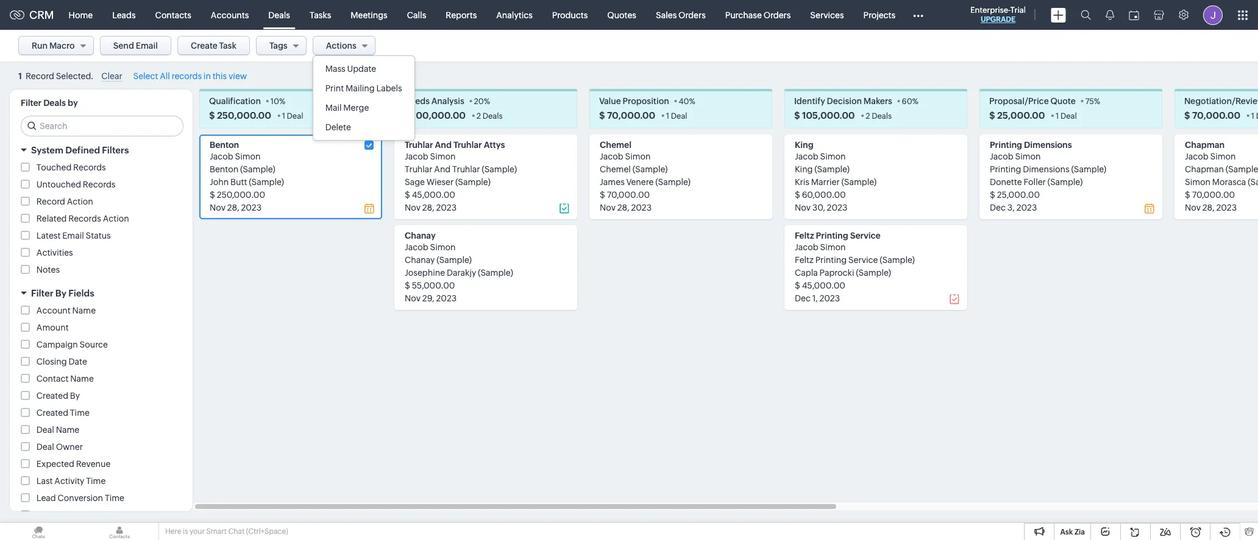 Task type: vqa. For each thing, say whether or not it's contained in the screenshot.
the 0 deals to the right
no



Task type: locate. For each thing, give the bounding box(es) containing it.
0 horizontal spatial 2
[[477, 112, 481, 121]]

lead for lead conversion time
[[36, 494, 56, 504]]

by
[[55, 289, 66, 299], [70, 392, 80, 401]]

250,000.00 down qualification
[[217, 111, 271, 121]]

sage
[[405, 178, 425, 187]]

james venere (sample) link
[[600, 178, 691, 187]]

created for created time
[[36, 409, 68, 418]]

% right proposition in the top of the page
[[689, 97, 695, 106]]

wieser
[[427, 178, 454, 187]]

0 vertical spatial created
[[36, 392, 68, 401]]

2 down makers
[[866, 112, 870, 121]]

filter
[[21, 98, 42, 108], [31, 289, 53, 299]]

70,000.00 down value proposition
[[607, 111, 655, 121]]

jacob inside feltz printing service jacob simon feltz printing service (sample) capla paprocki (sample) $ 45,000.00 dec 1, 2023
[[795, 243, 819, 253]]

28, down butt
[[227, 203, 239, 213]]

by for filter
[[55, 289, 66, 299]]

1 chemel from the top
[[600, 140, 632, 150]]

2023 inside 'king jacob simon king (sample) kris marrier (sample) $ 60,000.00 nov 30, 2023'
[[827, 203, 848, 213]]

1 vertical spatial filter
[[31, 289, 53, 299]]

$ down the donette
[[990, 190, 995, 200]]

chemel
[[600, 140, 632, 150], [600, 165, 631, 175]]

1 vertical spatial king
[[795, 165, 813, 175]]

1 vertical spatial email
[[62, 231, 84, 241]]

name
[[72, 306, 96, 316], [70, 374, 94, 384], [56, 426, 79, 435]]

service up capla paprocki (sample) link
[[848, 256, 878, 265]]

nov down simon morasca (sa link
[[1185, 203, 1201, 213]]

fields
[[68, 289, 94, 299]]

time
[[70, 409, 90, 418], [86, 477, 106, 487], [105, 494, 124, 504]]

2 orders from the left
[[764, 10, 791, 20]]

action up 'related records action'
[[67, 197, 93, 207]]

(sample) up 'john butt (sample)' link
[[240, 165, 275, 175]]

select all records in this view
[[133, 71, 247, 81]]

jacob down "chapman" link at the right of page
[[1185, 152, 1209, 162]]

1 vertical spatial service
[[848, 256, 878, 265]]

0 vertical spatial chemel
[[600, 140, 632, 150]]

nov down john
[[210, 203, 226, 213]]

1 down negotiation/review
[[1251, 112, 1255, 121]]

1 vertical spatial created
[[36, 409, 68, 418]]

name down fields
[[72, 306, 96, 316]]

$ 70,000.00 for chemel (sample)
[[599, 111, 655, 121]]

$ 70,000.00 down value proposition
[[599, 111, 655, 121]]

4 28, from the left
[[1203, 203, 1215, 213]]

2023 down "morasca" at right top
[[1216, 203, 1237, 213]]

filter by fields
[[31, 289, 94, 299]]

chanay (sample) link
[[405, 256, 472, 265]]

name down date
[[70, 374, 94, 384]]

simon up benton (sample) link
[[235, 152, 261, 162]]

truhlar up sage wieser (sample) link
[[452, 165, 480, 175]]

1 horizontal spatial action
[[103, 214, 129, 224]]

home
[[69, 10, 93, 20]]

deal down 40
[[671, 112, 687, 121]]

1 28, from the left
[[227, 203, 239, 213]]

jacob inside chemel jacob simon chemel (sample) james venere (sample) $ 70,000.00 nov 28, 2023
[[600, 152, 623, 162]]

simon down feltz printing service link
[[820, 243, 846, 253]]

email for send
[[136, 41, 158, 51]]

orders for purchase orders
[[764, 10, 791, 20]]

leads
[[112, 10, 136, 20]]

28, down james
[[617, 203, 629, 213]]

1 vertical spatial benton
[[210, 165, 238, 175]]

2023 inside printing dimensions jacob simon printing dimensions (sample) donette foller (sample) $ 25,000.00 dec 3, 2023
[[1017, 203, 1037, 213]]

chemel up james
[[600, 165, 631, 175]]

chapman (sample link
[[1185, 165, 1258, 175]]

records down touched records
[[83, 180, 115, 190]]

merge
[[343, 103, 369, 113]]

1 vertical spatial dec
[[795, 294, 811, 304]]

king up "kris"
[[795, 165, 813, 175]]

filter for filter by fields
[[31, 289, 53, 299]]

2 vertical spatial records
[[68, 214, 101, 224]]

1 vertical spatial lead
[[36, 511, 56, 521]]

28, inside truhlar and truhlar attys jacob simon truhlar and truhlar (sample) sage wieser (sample) $ 45,000.00 nov 28, 2023
[[422, 203, 434, 213]]

josephine
[[405, 268, 445, 278]]

truhlar up "truhlar and truhlar (sample)" link
[[454, 140, 482, 150]]

nov inside chanay jacob simon chanay (sample) josephine darakjy (sample) $ 55,000.00 nov 29, 2023
[[405, 294, 421, 304]]

feltz down 30, at the top of the page
[[795, 231, 814, 241]]

crm
[[29, 9, 54, 21]]

2 25,000.00 from the top
[[997, 190, 1040, 200]]

2 % from the left
[[484, 97, 490, 106]]

source for campaign source
[[80, 340, 108, 350]]

filter inside 'dropdown button'
[[31, 289, 53, 299]]

$ inside feltz printing service jacob simon feltz printing service (sample) capla paprocki (sample) $ 45,000.00 dec 1, 2023
[[795, 281, 800, 291]]

1 for $ 250,000.00
[[282, 112, 285, 121]]

chapman
[[1185, 140, 1225, 150], [1185, 165, 1224, 175]]

$ 70,000.00 for simon morasca (sa
[[1185, 111, 1241, 121]]

1 deal for 70,000.00
[[666, 112, 687, 121]]

$ down simon morasca (sa link
[[1185, 190, 1190, 200]]

chapman link
[[1185, 140, 1225, 150]]

2 vertical spatial time
[[105, 494, 124, 504]]

qualification
[[209, 97, 261, 106]]

calls
[[407, 10, 426, 20]]

status
[[86, 231, 111, 241]]

labels
[[376, 84, 402, 93]]

chemel up 'chemel (sample)' link
[[600, 140, 632, 150]]

nov inside chapman jacob simon chapman (sample simon morasca (sa $ 70,000.00 nov 28, 2023
[[1185, 203, 1201, 213]]

28, inside benton jacob simon benton (sample) john butt (sample) $ 250,000.00 nov 28, 2023
[[227, 203, 239, 213]]

simon inside 'king jacob simon king (sample) kris marrier (sample) $ 60,000.00 nov 30, 2023'
[[820, 152, 846, 162]]

1 vertical spatial by
[[70, 392, 80, 401]]

profile element
[[1196, 0, 1230, 30]]

chanay up chanay (sample) link
[[405, 231, 436, 241]]

and up 'wieser'
[[434, 165, 451, 175]]

quote
[[1051, 97, 1076, 106]]

2 2 from the left
[[866, 112, 870, 121]]

zia
[[1075, 529, 1085, 537]]

1 orders from the left
[[679, 10, 706, 20]]

2 deals down 20 %
[[477, 112, 503, 121]]

quotes link
[[598, 0, 646, 30]]

0 horizontal spatial by
[[55, 289, 66, 299]]

0 vertical spatial time
[[70, 409, 90, 418]]

account
[[36, 306, 71, 316]]

chapman up simon morasca (sa link
[[1185, 165, 1224, 175]]

25,000.00 up 3,
[[997, 190, 1040, 200]]

projects
[[864, 10, 896, 20]]

1 horizontal spatial $ 70,000.00
[[1185, 111, 1241, 121]]

0 vertical spatial 45,000.00
[[412, 190, 455, 200]]

jacob up capla
[[795, 243, 819, 253]]

2 for $ 100,000.00
[[477, 112, 481, 121]]

1 deal down 40
[[666, 112, 687, 121]]

by for created
[[70, 392, 80, 401]]

40
[[679, 97, 689, 106]]

28, down 'wieser'
[[422, 203, 434, 213]]

28, inside chapman jacob simon chapman (sample simon morasca (sa $ 70,000.00 nov 28, 2023
[[1203, 203, 1215, 213]]

1 horizontal spatial by
[[70, 392, 80, 401]]

1 vertical spatial chanay
[[405, 256, 435, 265]]

dec left '1,'
[[795, 294, 811, 304]]

printing
[[990, 140, 1022, 150], [990, 165, 1021, 175], [816, 231, 848, 241], [815, 256, 847, 265]]

$ down capla
[[795, 281, 800, 291]]

1 horizontal spatial orders
[[764, 10, 791, 20]]

1 vertical spatial action
[[103, 214, 129, 224]]

reports link
[[436, 0, 487, 30]]

deals up tags
[[268, 10, 290, 20]]

$ down james
[[600, 190, 605, 200]]

meetings link
[[341, 0, 397, 30]]

1 horizontal spatial 45,000.00
[[802, 281, 846, 291]]

create menu image
[[1051, 8, 1066, 22]]

25,000.00 inside printing dimensions jacob simon printing dimensions (sample) donette foller (sample) $ 25,000.00 dec 3, 2023
[[997, 190, 1040, 200]]

printing up the donette
[[990, 165, 1021, 175]]

deal for $ 70,000.00
[[671, 112, 687, 121]]

2 deals for 105,000.00
[[866, 112, 892, 121]]

truhlar and truhlar (sample) link
[[405, 165, 517, 175]]

0 vertical spatial filter
[[21, 98, 42, 108]]

% for $ 25,000.00
[[1094, 97, 1100, 106]]

simon up chanay (sample) link
[[430, 243, 456, 253]]

2 2 deals from the left
[[866, 112, 892, 121]]

feltz printing service (sample) link
[[795, 256, 915, 265]]

0 vertical spatial service
[[850, 231, 881, 241]]

1,
[[812, 294, 818, 304]]

1 horizontal spatial 2
[[866, 112, 870, 121]]

jacob down chemel link
[[600, 152, 623, 162]]

2 benton from the top
[[210, 165, 238, 175]]

2 250,000.00 from the top
[[217, 190, 265, 200]]

1 deal
[[282, 112, 303, 121], [666, 112, 687, 121], [1056, 112, 1077, 121]]

% right analysis
[[484, 97, 490, 106]]

0 vertical spatial email
[[136, 41, 158, 51]]

0 vertical spatial chanay
[[405, 231, 436, 241]]

system defined filters button
[[10, 140, 193, 161]]

2023 down venere
[[631, 203, 652, 213]]

2 chapman from the top
[[1185, 165, 1224, 175]]

1 horizontal spatial 1 deal
[[666, 112, 687, 121]]

jacob inside chapman jacob simon chapman (sample simon morasca (sa $ 70,000.00 nov 28, 2023
[[1185, 152, 1209, 162]]

70,000.00 inside chemel jacob simon chemel (sample) james venere (sample) $ 70,000.00 nov 28, 2023
[[607, 190, 650, 200]]

4 % from the left
[[912, 97, 919, 106]]

$
[[209, 111, 215, 121], [404, 111, 410, 121], [599, 111, 605, 121], [794, 111, 800, 121], [989, 111, 995, 121], [1185, 111, 1190, 121], [210, 190, 215, 200], [405, 190, 410, 200], [600, 190, 605, 200], [795, 190, 800, 200], [990, 190, 995, 200], [1185, 190, 1190, 200], [405, 281, 410, 291], [795, 281, 800, 291]]

records
[[73, 163, 106, 173], [83, 180, 115, 190], [68, 214, 101, 224]]

records
[[172, 71, 202, 81]]

0 horizontal spatial email
[[62, 231, 84, 241]]

% right qualification
[[279, 97, 285, 106]]

2 horizontal spatial 1 deal
[[1056, 112, 1077, 121]]

$ down josephine at the left of page
[[405, 281, 410, 291]]

% right the quote
[[1094, 97, 1100, 106]]

source down conversion
[[58, 511, 86, 521]]

time down revenue
[[86, 477, 106, 487]]

nov inside benton jacob simon benton (sample) john butt (sample) $ 250,000.00 nov 28, 2023
[[210, 203, 226, 213]]

records up latest email status on the left top
[[68, 214, 101, 224]]

2 chemel from the top
[[600, 165, 631, 175]]

2 chanay from the top
[[405, 256, 435, 265]]

purchase orders link
[[716, 0, 801, 30]]

$ 100,000.00
[[404, 111, 466, 121]]

0 horizontal spatial $ 70,000.00
[[599, 111, 655, 121]]

your
[[190, 528, 205, 536]]

nov inside chemel jacob simon chemel (sample) james venere (sample) $ 70,000.00 nov 28, 2023
[[600, 203, 616, 213]]

orders
[[679, 10, 706, 20], [764, 10, 791, 20]]

1 vertical spatial name
[[70, 374, 94, 384]]

feltz up capla
[[795, 256, 814, 265]]

45,000.00 inside feltz printing service jacob simon feltz printing service (sample) capla paprocki (sample) $ 45,000.00 dec 1, 2023
[[802, 281, 846, 291]]

email right send at the left top of the page
[[136, 41, 158, 51]]

70,000.00
[[607, 111, 655, 121], [1192, 111, 1241, 121], [607, 190, 650, 200], [1192, 190, 1235, 200]]

truhlar and truhlar attys jacob simon truhlar and truhlar (sample) sage wieser (sample) $ 45,000.00 nov 28, 2023
[[405, 140, 517, 213]]

2 deals for 100,000.00
[[477, 112, 503, 121]]

name for account name
[[72, 306, 96, 316]]

0 vertical spatial by
[[55, 289, 66, 299]]

1 down proposition in the top of the page
[[666, 112, 669, 121]]

deal left mail
[[287, 112, 303, 121]]

0 vertical spatial chapman
[[1185, 140, 1225, 150]]

records for untouched
[[83, 180, 115, 190]]

lead
[[36, 494, 56, 504], [36, 511, 56, 521]]

% for $ 105,000.00
[[912, 97, 919, 106]]

jacob
[[210, 152, 233, 162], [405, 152, 428, 162], [600, 152, 623, 162], [795, 152, 819, 162], [990, 152, 1014, 162], [1185, 152, 1209, 162], [405, 243, 428, 253], [795, 243, 819, 253]]

orders inside "link"
[[679, 10, 706, 20]]

1 created from the top
[[36, 392, 68, 401]]

nov for chapman jacob simon chapman (sample simon morasca (sa $ 70,000.00 nov 28, 2023
[[1185, 203, 1201, 213]]

sales
[[656, 10, 677, 20]]

(sample) up kris marrier (sample) link
[[815, 165, 850, 175]]

untouched
[[36, 180, 81, 190]]

by inside 'dropdown button'
[[55, 289, 66, 299]]

1 vertical spatial chemel
[[600, 165, 631, 175]]

2 28, from the left
[[422, 203, 434, 213]]

29,
[[422, 294, 434, 304]]

0 vertical spatial benton
[[210, 140, 239, 150]]

1 horizontal spatial dec
[[990, 203, 1006, 213]]

king (sample) link
[[795, 165, 850, 175]]

2023 down 'john butt (sample)' link
[[241, 203, 262, 213]]

simon down truhlar and truhlar attys link
[[430, 152, 456, 162]]

contacts link
[[145, 0, 201, 30]]

king
[[795, 140, 814, 150], [795, 165, 813, 175]]

Search text field
[[21, 117, 183, 136]]

view
[[229, 71, 247, 81]]

1 2 deals from the left
[[477, 112, 503, 121]]

run macro
[[32, 41, 75, 51]]

2 vertical spatial name
[[56, 426, 79, 435]]

create menu element
[[1044, 0, 1074, 30]]

nov down james
[[600, 203, 616, 213]]

%
[[279, 97, 285, 106], [484, 97, 490, 106], [689, 97, 695, 106], [912, 97, 919, 106], [1094, 97, 1100, 106]]

chats image
[[0, 524, 77, 541]]

1 vertical spatial 25,000.00
[[997, 190, 1040, 200]]

jacob up the sage
[[405, 152, 428, 162]]

$ 25,000.00
[[989, 111, 1045, 121]]

1 feltz from the top
[[795, 231, 814, 241]]

nov for benton jacob simon benton (sample) john butt (sample) $ 250,000.00 nov 28, 2023
[[210, 203, 226, 213]]

purchase orders
[[725, 10, 791, 20]]

1 2 from the left
[[477, 112, 481, 121]]

print mailing labels
[[325, 84, 402, 93]]

king jacob simon king (sample) kris marrier (sample) $ 60,000.00 nov 30, 2023
[[795, 140, 877, 213]]

0 horizontal spatial 2 deals
[[477, 112, 503, 121]]

filter for filter deals by
[[21, 98, 42, 108]]

email inside button
[[136, 41, 158, 51]]

2 1 deal from the left
[[666, 112, 687, 121]]

deals link
[[259, 0, 300, 30]]

records for related
[[68, 214, 101, 224]]

jacob inside chanay jacob simon chanay (sample) josephine darakjy (sample) $ 55,000.00 nov 29, 2023
[[405, 243, 428, 253]]

contacts image
[[81, 524, 158, 541]]

printing dimensions (sample) link
[[990, 165, 1107, 175]]

0 vertical spatial 250,000.00
[[217, 111, 271, 121]]

benton up john
[[210, 165, 238, 175]]

0 vertical spatial dec
[[990, 203, 1006, 213]]

enterprise-
[[971, 5, 1011, 15]]

send email button
[[100, 36, 171, 55]]

time up contacts image
[[105, 494, 124, 504]]

0 vertical spatial action
[[67, 197, 93, 207]]

3 28, from the left
[[617, 203, 629, 213]]

3,
[[1008, 203, 1015, 213]]

25,000.00 down proposal/price
[[997, 111, 1045, 121]]

1 vertical spatial records
[[83, 180, 115, 190]]

chat
[[228, 528, 245, 536]]

1 deal down 10 % on the top left of the page
[[282, 112, 303, 121]]

nov for chanay jacob simon chanay (sample) josephine darakjy (sample) $ 55,000.00 nov 29, 2023
[[405, 294, 421, 304]]

created up deal name
[[36, 409, 68, 418]]

kris marrier (sample) link
[[795, 178, 877, 187]]

jacob down benton link
[[210, 152, 233, 162]]

1 vertical spatial chapman
[[1185, 165, 1224, 175]]

2 down 20
[[477, 112, 481, 121]]

0 vertical spatial and
[[435, 140, 452, 150]]

28, for chapman jacob simon chapman (sample simon morasca (sa $ 70,000.00 nov 28, 2023
[[1203, 203, 1215, 213]]

simon down chapman (sample link
[[1185, 178, 1211, 187]]

1 $ 70,000.00 from the left
[[599, 111, 655, 121]]

3 1 deal from the left
[[1056, 112, 1077, 121]]

calendar image
[[1129, 10, 1139, 20]]

jacob inside printing dimensions jacob simon printing dimensions (sample) donette foller (sample) $ 25,000.00 dec 3, 2023
[[990, 152, 1014, 162]]

nov inside 'king jacob simon king (sample) kris marrier (sample) $ 60,000.00 nov 30, 2023'
[[795, 203, 811, 213]]

1 lead from the top
[[36, 494, 56, 504]]

2023 down sage wieser (sample) link
[[436, 203, 457, 213]]

chanay up josephine at the left of page
[[405, 256, 435, 265]]

time for conversion
[[105, 494, 124, 504]]

closing date
[[36, 357, 87, 367]]

1 vertical spatial 45,000.00
[[802, 281, 846, 291]]

lead up chats image
[[36, 511, 56, 521]]

0 vertical spatial records
[[73, 163, 106, 173]]

marrier
[[811, 178, 840, 187]]

mail
[[325, 103, 342, 113]]

2 for $ 105,000.00
[[866, 112, 870, 121]]

venere
[[626, 178, 654, 187]]

5 % from the left
[[1094, 97, 1100, 106]]

source up date
[[80, 340, 108, 350]]

1 vertical spatial source
[[58, 511, 86, 521]]

1 % from the left
[[279, 97, 285, 106]]

1 vertical spatial 250,000.00
[[217, 190, 265, 200]]

2023 right '1,'
[[820, 294, 840, 304]]

1 vertical spatial time
[[86, 477, 106, 487]]

28, inside chemel jacob simon chemel (sample) james venere (sample) $ 70,000.00 nov 28, 2023
[[617, 203, 629, 213]]

$ inside 'king jacob simon king (sample) kris marrier (sample) $ 60,000.00 nov 30, 2023'
[[795, 190, 800, 200]]

(sample) up james venere (sample) link
[[633, 165, 668, 175]]

45,000.00 up '1,'
[[802, 281, 846, 291]]

campaign source
[[36, 340, 108, 350]]

0 vertical spatial lead
[[36, 494, 56, 504]]

john butt (sample) link
[[210, 178, 284, 187]]

0 horizontal spatial orders
[[679, 10, 706, 20]]

donette foller (sample) link
[[990, 178, 1083, 187]]

email
[[136, 41, 158, 51], [62, 231, 84, 241]]

orders right the sales
[[679, 10, 706, 20]]

$ down "kris"
[[795, 190, 800, 200]]

jacob down king 'link'
[[795, 152, 819, 162]]

0 vertical spatial name
[[72, 306, 96, 316]]

0 vertical spatial 25,000.00
[[997, 111, 1045, 121]]

1 horizontal spatial 2 deals
[[866, 112, 892, 121]]

run
[[32, 41, 48, 51]]

0 vertical spatial source
[[80, 340, 108, 350]]

2023 right 29, on the bottom left of page
[[436, 294, 457, 304]]

0 horizontal spatial dec
[[795, 294, 811, 304]]

filter up the account
[[31, 289, 53, 299]]

simon up king (sample) link
[[820, 152, 846, 162]]

touched
[[36, 163, 71, 173]]

2023 right 30, at the top of the page
[[827, 203, 848, 213]]

2023 right 3,
[[1017, 203, 1037, 213]]

0 horizontal spatial 45,000.00
[[412, 190, 455, 200]]

analytics
[[496, 10, 533, 20]]

70,000.00 down simon morasca (sa link
[[1192, 190, 1235, 200]]

2 $ 70,000.00 from the left
[[1185, 111, 1241, 121]]

0 vertical spatial feltz
[[795, 231, 814, 241]]

(sample) up capla paprocki (sample) link
[[880, 256, 915, 265]]

1 1 deal from the left
[[282, 112, 303, 121]]

jacob down "chanay" link
[[405, 243, 428, 253]]

0 horizontal spatial 1 deal
[[282, 112, 303, 121]]

0 vertical spatial king
[[795, 140, 814, 150]]

jacob inside benton jacob simon benton (sample) john butt (sample) $ 250,000.00 nov 28, 2023
[[210, 152, 233, 162]]

(sample) right darakjy
[[478, 268, 513, 278]]

3 % from the left
[[689, 97, 695, 106]]

1 horizontal spatial email
[[136, 41, 158, 51]]

chapman up chapman (sample link
[[1185, 140, 1225, 150]]

clear
[[101, 71, 122, 81]]

1 vertical spatial feltz
[[795, 256, 814, 265]]

2 created from the top
[[36, 409, 68, 418]]

2 lead from the top
[[36, 511, 56, 521]]

touched records
[[36, 163, 106, 173]]

0 horizontal spatial action
[[67, 197, 93, 207]]

upgrade
[[981, 15, 1016, 24]]



Task type: describe. For each thing, give the bounding box(es) containing it.
king link
[[795, 140, 814, 150]]

(ctrl+space)
[[246, 528, 288, 536]]

chanay link
[[405, 231, 436, 241]]

(sa
[[1248, 178, 1258, 187]]

30,
[[813, 203, 825, 213]]

quotes
[[607, 10, 636, 20]]

60 %
[[902, 97, 919, 106]]

1 vertical spatial and
[[434, 165, 451, 175]]

70,000.00 down negotiation/review
[[1192, 111, 1241, 121]]

2023 inside truhlar and truhlar attys jacob simon truhlar and truhlar (sample) sage wieser (sample) $ 45,000.00 nov 28, 2023
[[436, 203, 457, 213]]

tasks
[[310, 10, 331, 20]]

josephine darakjy (sample) link
[[405, 268, 513, 278]]

(sample) up josephine darakjy (sample) link
[[437, 256, 472, 265]]

1 chanay from the top
[[405, 231, 436, 241]]

time for activity
[[86, 477, 106, 487]]

contact name
[[36, 374, 94, 384]]

profile image
[[1203, 5, 1223, 25]]

deal owner
[[36, 443, 83, 453]]

trial
[[1011, 5, 1026, 15]]

makers
[[864, 97, 892, 106]]

morasca
[[1212, 178, 1246, 187]]

print
[[325, 84, 344, 93]]

$ down qualification
[[209, 111, 215, 121]]

$ down proposal/price
[[989, 111, 995, 121]]

lead source
[[36, 511, 86, 521]]

create task button
[[177, 36, 250, 55]]

simon inside chemel jacob simon chemel (sample) james venere (sample) $ 70,000.00 nov 28, 2023
[[625, 152, 651, 162]]

printing down 30, at the top of the page
[[816, 231, 848, 241]]

task
[[219, 41, 236, 51]]

search image
[[1081, 10, 1091, 20]]

simon up chapman (sample link
[[1210, 152, 1236, 162]]

60
[[902, 97, 912, 106]]

james
[[600, 178, 625, 187]]

latest
[[36, 231, 61, 241]]

1 benton from the top
[[210, 140, 239, 150]]

1 record selected.
[[18, 71, 93, 81]]

capla paprocki (sample) link
[[795, 268, 891, 278]]

$ inside chapman jacob simon chapman (sample simon morasca (sa $ 70,000.00 nov 28, 2023
[[1185, 190, 1190, 200]]

% for $ 70,000.00
[[689, 97, 695, 106]]

28, for chemel jacob simon chemel (sample) james venere (sample) $ 70,000.00 nov 28, 2023
[[617, 203, 629, 213]]

stageview
[[18, 72, 67, 82]]

deal up deal owner at the bottom of page
[[36, 426, 54, 435]]

10 %
[[270, 97, 285, 106]]

lead for lead source
[[36, 511, 56, 521]]

(sample) down printing dimensions (sample) link
[[1048, 178, 1083, 187]]

mailing
[[346, 84, 375, 93]]

email for latest
[[62, 231, 84, 241]]

services link
[[801, 0, 854, 30]]

services
[[810, 10, 844, 20]]

source for lead source
[[58, 511, 86, 521]]

1 deal for 25,000.00
[[1056, 112, 1077, 121]]

orders for sales orders
[[679, 10, 706, 20]]

2 feltz from the top
[[795, 256, 814, 265]]

250,000.00 inside benton jacob simon benton (sample) john butt (sample) $ 250,000.00 nov 28, 2023
[[217, 190, 265, 200]]

crm link
[[10, 9, 54, 21]]

defined
[[65, 145, 100, 156]]

$ inside benton jacob simon benton (sample) john butt (sample) $ 250,000.00 nov 28, 2023
[[210, 190, 215, 200]]

update
[[347, 64, 376, 74]]

(sample) up donette foller (sample) link
[[1071, 165, 1107, 175]]

2023 inside chemel jacob simon chemel (sample) james venere (sample) $ 70,000.00 nov 28, 2023
[[631, 203, 652, 213]]

$ down needs
[[404, 111, 410, 121]]

printing up the paprocki
[[815, 256, 847, 265]]

nov for king jacob simon king (sample) kris marrier (sample) $ 60,000.00 nov 30, 2023
[[795, 203, 811, 213]]

run macro button
[[18, 36, 94, 55]]

jacob inside 'king jacob simon king (sample) kris marrier (sample) $ 60,000.00 nov 30, 2023'
[[795, 152, 819, 162]]

2 king from the top
[[795, 165, 813, 175]]

0 vertical spatial dimensions
[[1024, 140, 1072, 150]]

proposal/price quote
[[989, 97, 1076, 106]]

in
[[204, 71, 211, 81]]

all
[[160, 71, 170, 81]]

name for contact name
[[70, 374, 94, 384]]

simon inside truhlar and truhlar attys jacob simon truhlar and truhlar (sample) sage wieser (sample) $ 45,000.00 nov 28, 2023
[[430, 152, 456, 162]]

1 chapman from the top
[[1185, 140, 1225, 150]]

kris
[[795, 178, 810, 187]]

products link
[[542, 0, 598, 30]]

revenue
[[76, 460, 111, 470]]

sales orders link
[[646, 0, 716, 30]]

butt
[[231, 178, 247, 187]]

signals element
[[1099, 0, 1122, 30]]

benton (sample) link
[[210, 165, 275, 175]]

28, for benton jacob simon benton (sample) john butt (sample) $ 250,000.00 nov 28, 2023
[[227, 203, 239, 213]]

donette
[[990, 178, 1022, 187]]

name for deal name
[[56, 426, 79, 435]]

sage wieser (sample) link
[[405, 178, 491, 187]]

attys
[[484, 140, 505, 150]]

70,000.00 inside chapman jacob simon chapman (sample simon morasca (sa $ 70,000.00 nov 28, 2023
[[1192, 190, 1235, 200]]

chemel (sample) link
[[600, 165, 668, 175]]

deal for $ 25,000.00
[[1061, 112, 1077, 121]]

printing dimensions jacob simon printing dimensions (sample) donette foller (sample) $ 25,000.00 dec 3, 2023
[[990, 140, 1107, 213]]

home link
[[59, 0, 103, 30]]

Other Modules field
[[905, 5, 932, 25]]

benton jacob simon benton (sample) john butt (sample) $ 250,000.00 nov 28, 2023
[[210, 140, 284, 213]]

send
[[113, 41, 134, 51]]

$ inside chanay jacob simon chanay (sample) josephine darakjy (sample) $ 55,000.00 nov 29, 2023
[[405, 281, 410, 291]]

55,000.00
[[412, 281, 455, 291]]

search element
[[1074, 0, 1099, 30]]

activity
[[54, 477, 84, 487]]

$ inside chemel jacob simon chemel (sample) james venere (sample) $ 70,000.00 nov 28, 2023
[[600, 190, 605, 200]]

simon inside feltz printing service jacob simon feltz printing service (sample) capla paprocki (sample) $ 45,000.00 dec 1, 2023
[[820, 243, 846, 253]]

contact
[[36, 374, 69, 384]]

1 vertical spatial dimensions
[[1023, 165, 1070, 175]]

value
[[599, 97, 621, 106]]

1 king from the top
[[795, 140, 814, 150]]

notes
[[36, 265, 60, 275]]

sales orders
[[656, 10, 706, 20]]

(sample) right marrier
[[842, 178, 877, 187]]

macro
[[49, 41, 75, 51]]

1 for $ 70,000.00
[[666, 112, 669, 121]]

simon inside printing dimensions jacob simon printing dimensions (sample) donette foller (sample) $ 25,000.00 dec 3, 2023
[[1015, 152, 1041, 162]]

nov inside truhlar and truhlar attys jacob simon truhlar and truhlar (sample) sage wieser (sample) $ 45,000.00 nov 28, 2023
[[405, 203, 421, 213]]

leads link
[[103, 0, 145, 30]]

(sample) right venere
[[655, 178, 691, 187]]

75
[[1085, 97, 1094, 106]]

smart
[[206, 528, 227, 536]]

selected.
[[56, 71, 93, 81]]

2023 inside benton jacob simon benton (sample) john butt (sample) $ 250,000.00 nov 28, 2023
[[241, 203, 262, 213]]

(sample) down attys at the top of the page
[[482, 165, 517, 175]]

truhlar up the sage
[[405, 165, 433, 175]]

deal for $ 250,000.00
[[287, 112, 303, 121]]

$ down value
[[599, 111, 605, 121]]

expected revenue
[[36, 460, 111, 470]]

$ down identify
[[794, 111, 800, 121]]

$ up "chapman" link at the right of page
[[1185, 111, 1190, 121]]

truhlar down $ 100,000.00
[[405, 140, 433, 150]]

nov for chemel jacob simon chemel (sample) james venere (sample) $ 70,000.00 nov 28, 2023
[[600, 203, 616, 213]]

(sample) down "truhlar and truhlar (sample)" link
[[455, 178, 491, 187]]

paprocki
[[820, 268, 854, 278]]

(sample
[[1226, 165, 1258, 175]]

amount
[[36, 323, 69, 333]]

deals down makers
[[872, 112, 892, 121]]

simon morasca (sa link
[[1185, 178, 1258, 187]]

1 250,000.00 from the top
[[217, 111, 271, 121]]

20 %
[[474, 97, 490, 106]]

1 deal for 250,000.00
[[282, 112, 303, 121]]

45,000.00 inside truhlar and truhlar attys jacob simon truhlar and truhlar (sample) sage wieser (sample) $ 45,000.00 nov 28, 2023
[[412, 190, 455, 200]]

dec inside feltz printing service jacob simon feltz printing service (sample) capla paprocki (sample) $ 45,000.00 dec 1, 2023
[[795, 294, 811, 304]]

(sample) down benton (sample) link
[[249, 178, 284, 187]]

2023 inside chanay jacob simon chanay (sample) josephine darakjy (sample) $ 55,000.00 nov 29, 2023
[[436, 294, 457, 304]]

simon inside chanay jacob simon chanay (sample) josephine darakjy (sample) $ 55,000.00 nov 29, 2023
[[430, 243, 456, 253]]

lead conversion time
[[36, 494, 124, 504]]

chemel jacob simon chemel (sample) james venere (sample) $ 70,000.00 nov 28, 2023
[[600, 140, 691, 213]]

ask zia
[[1060, 529, 1085, 537]]

deal up the expected
[[36, 443, 54, 453]]

analytics link
[[487, 0, 542, 30]]

2023 inside chapman jacob simon chapman (sample simon morasca (sa $ 70,000.00 nov 28, 2023
[[1216, 203, 1237, 213]]

2023 inside feltz printing service jacob simon feltz printing service (sample) capla paprocki (sample) $ 45,000.00 dec 1, 2023
[[820, 294, 840, 304]]

conversion
[[58, 494, 103, 504]]

105,000.00
[[802, 111, 855, 121]]

deals left the "by"
[[43, 98, 66, 108]]

dec inside printing dimensions jacob simon printing dimensions (sample) donette foller (sample) $ 25,000.00 dec 3, 2023
[[990, 203, 1006, 213]]

jacob inside truhlar and truhlar attys jacob simon truhlar and truhlar (sample) sage wieser (sample) $ 45,000.00 nov 28, 2023
[[405, 152, 428, 162]]

reports
[[446, 10, 477, 20]]

1 25,000.00 from the top
[[997, 111, 1045, 121]]

last
[[36, 477, 53, 487]]

signals image
[[1106, 10, 1114, 20]]

100,000.00
[[412, 111, 466, 121]]

simon inside benton jacob simon benton (sample) john butt (sample) $ 250,000.00 nov 28, 2023
[[235, 152, 261, 162]]

$ inside truhlar and truhlar attys jacob simon truhlar and truhlar (sample) sage wieser (sample) $ 45,000.00 nov 28, 2023
[[405, 190, 410, 200]]

projects link
[[854, 0, 905, 30]]

printing down $ 25,000.00
[[990, 140, 1022, 150]]

untouched records
[[36, 180, 115, 190]]

(sample) down feltz printing service (sample) link
[[856, 268, 891, 278]]

create task
[[191, 41, 236, 51]]

1 for $ 25,000.00
[[1056, 112, 1059, 121]]

75 %
[[1085, 97, 1100, 106]]

needs
[[404, 97, 430, 106]]

deals down 20 %
[[483, 112, 503, 121]]

1 left 'record'
[[18, 71, 22, 81]]

% for $ 100,000.00
[[484, 97, 490, 106]]

$ inside printing dimensions jacob simon printing dimensions (sample) donette foller (sample) $ 25,000.00 dec 3, 2023
[[990, 190, 995, 200]]

mail merge
[[325, 103, 369, 113]]

records for touched
[[73, 163, 106, 173]]

created by
[[36, 392, 80, 401]]

created for created by
[[36, 392, 68, 401]]

is
[[183, 528, 188, 536]]

system defined filters
[[31, 145, 129, 156]]



